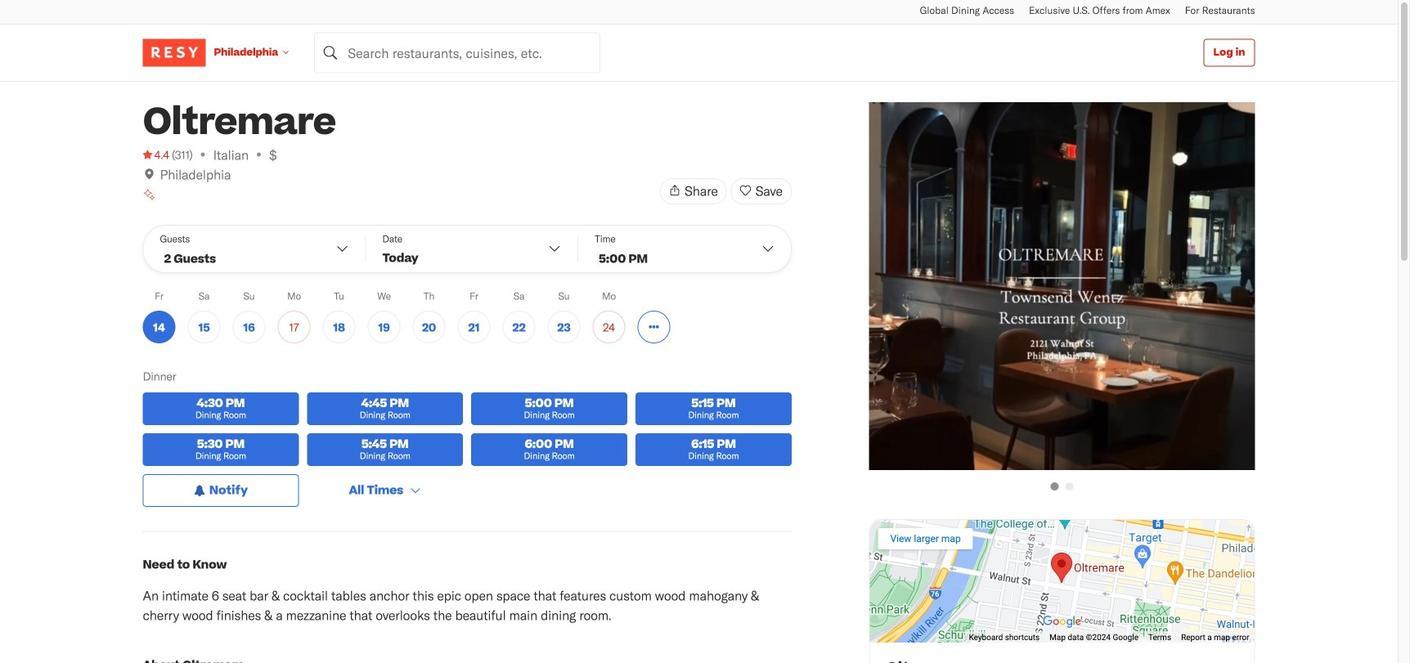 Task type: vqa. For each thing, say whether or not it's contained in the screenshot.
field
yes



Task type: describe. For each thing, give the bounding box(es) containing it.
Search restaurants, cuisines, etc. text field
[[314, 32, 601, 73]]



Task type: locate. For each thing, give the bounding box(es) containing it.
None field
[[314, 32, 601, 73]]

4.4 out of 5 stars image
[[143, 146, 169, 163]]



